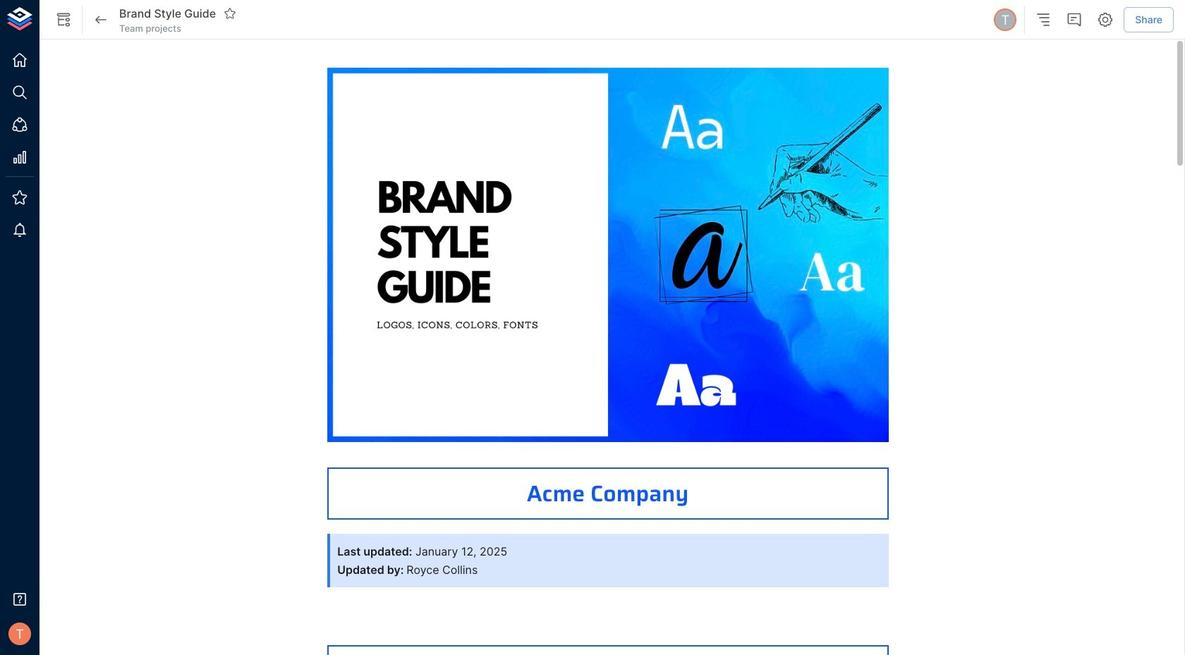 Task type: vqa. For each thing, say whether or not it's contained in the screenshot.
the Go Back image
yes



Task type: locate. For each thing, give the bounding box(es) containing it.
show wiki image
[[55, 11, 72, 28]]

go back image
[[92, 11, 109, 28]]



Task type: describe. For each thing, give the bounding box(es) containing it.
table of contents image
[[1035, 11, 1052, 28]]

favorite image
[[224, 7, 236, 20]]

comments image
[[1066, 11, 1083, 28]]

settings image
[[1097, 11, 1114, 28]]



